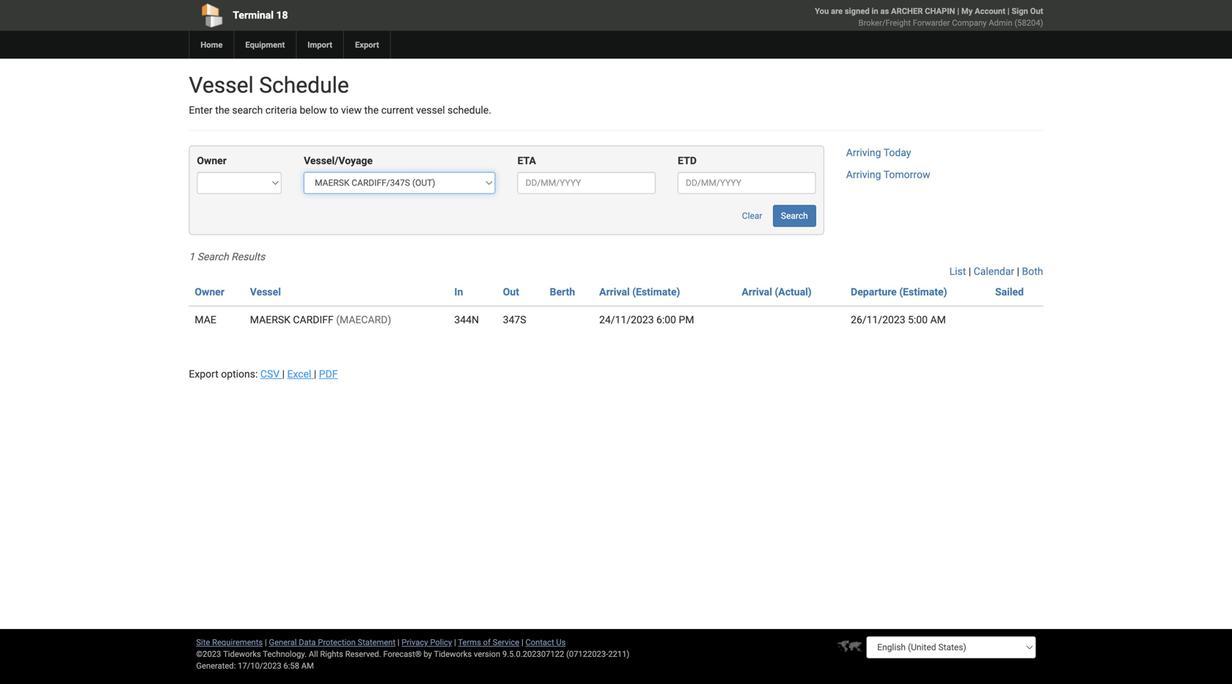 Task type: locate. For each thing, give the bounding box(es) containing it.
0 horizontal spatial arrival
[[599, 286, 630, 298]]

1 horizontal spatial (estimate)
[[899, 286, 947, 298]]

arrival (estimate) link
[[599, 286, 680, 298]]

archer
[[891, 6, 923, 16]]

search right clear button
[[781, 211, 808, 221]]

equipment
[[245, 40, 285, 50]]

export for export
[[355, 40, 379, 50]]

version
[[474, 649, 500, 659]]

(maecard)
[[336, 314, 391, 326]]

export left options:
[[189, 368, 218, 380]]

us
[[556, 638, 566, 647]]

(estimate) up 24/11/2023 6:00 pm
[[632, 286, 680, 298]]

am down all
[[301, 661, 314, 671]]

2 arrival from the left
[[742, 286, 772, 298]]

1 horizontal spatial search
[[781, 211, 808, 221]]

site
[[196, 638, 210, 647]]

1 vertical spatial search
[[197, 251, 229, 263]]

0 horizontal spatial am
[[301, 661, 314, 671]]

privacy policy link
[[402, 638, 452, 647]]

departure
[[851, 286, 897, 298]]

tideworks
[[434, 649, 472, 659]]

0 horizontal spatial (estimate)
[[632, 286, 680, 298]]

1 horizontal spatial arrival
[[742, 286, 772, 298]]

terminal 18 link
[[189, 0, 532, 31]]

today
[[884, 147, 911, 159]]

(estimate) up 5:00
[[899, 286, 947, 298]]

1 (estimate) from the left
[[632, 286, 680, 298]]

owner up mae
[[195, 286, 224, 298]]

search
[[781, 211, 808, 221], [197, 251, 229, 263]]

1 search results list | calendar | both
[[189, 251, 1043, 278]]

departure (estimate) link
[[851, 286, 947, 298]]

am inside site requirements | general data protection statement | privacy policy | terms of service | contact us ©2023 tideworks technology. all rights reserved. forecast® by tideworks version 9.5.0.202307122 (07122023-2211) generated: 17/10/2023 6:58 am
[[301, 661, 314, 671]]

0 vertical spatial search
[[781, 211, 808, 221]]

my account link
[[961, 6, 1005, 16]]

vessel up maersk
[[250, 286, 281, 298]]

1 horizontal spatial export
[[355, 40, 379, 50]]

home link
[[189, 31, 234, 59]]

9.5.0.202307122
[[502, 649, 564, 659]]

0 vertical spatial am
[[930, 314, 946, 326]]

data
[[299, 638, 316, 647]]

(actual)
[[775, 286, 812, 298]]

|
[[957, 6, 959, 16], [1008, 6, 1010, 16], [969, 265, 971, 278], [1017, 265, 1019, 278], [282, 368, 285, 380], [314, 368, 316, 380], [265, 638, 267, 647], [398, 638, 400, 647], [454, 638, 456, 647], [521, 638, 523, 647]]

general
[[269, 638, 297, 647]]

the
[[215, 104, 230, 116], [364, 104, 379, 116]]

0 horizontal spatial search
[[197, 251, 229, 263]]

| up tideworks at the bottom
[[454, 638, 456, 647]]

terminal 18
[[233, 9, 288, 21]]

arriving down arriving today
[[846, 169, 881, 181]]

owner link
[[195, 286, 224, 298]]

out up (58204)
[[1030, 6, 1043, 16]]

both
[[1022, 265, 1043, 278]]

forwarder
[[913, 18, 950, 28]]

results
[[231, 251, 265, 263]]

arriving for arriving tomorrow
[[846, 169, 881, 181]]

admin
[[989, 18, 1013, 28]]

1 vertical spatial arriving
[[846, 169, 881, 181]]

vessel
[[189, 72, 254, 98], [250, 286, 281, 298]]

| right csv
[[282, 368, 285, 380]]

vessel schedule enter the search criteria below to view the current vessel schedule.
[[189, 72, 491, 116]]

cardiff
[[293, 314, 334, 326]]

0 vertical spatial arriving
[[846, 147, 881, 159]]

(estimate) for departure (estimate)
[[899, 286, 947, 298]]

sailed
[[995, 286, 1024, 298]]

vessel for vessel
[[250, 286, 281, 298]]

import
[[308, 40, 332, 50]]

(estimate)
[[632, 286, 680, 298], [899, 286, 947, 298]]

both link
[[1022, 265, 1043, 278]]

| left the pdf link on the left bottom of page
[[314, 368, 316, 380]]

6:00
[[656, 314, 676, 326]]

0 vertical spatial out
[[1030, 6, 1043, 16]]

list link
[[949, 265, 966, 278]]

rights
[[320, 649, 343, 659]]

| left general
[[265, 638, 267, 647]]

26/11/2023
[[851, 314, 905, 326]]

| up forecast®
[[398, 638, 400, 647]]

| up 9.5.0.202307122 at left
[[521, 638, 523, 647]]

0 horizontal spatial out
[[503, 286, 519, 298]]

out up the 347s
[[503, 286, 519, 298]]

you are signed in as archer chapin | my account | sign out broker/freight forwarder company admin (58204)
[[815, 6, 1043, 28]]

0 horizontal spatial export
[[189, 368, 218, 380]]

out inside you are signed in as archer chapin | my account | sign out broker/freight forwarder company admin (58204)
[[1030, 6, 1043, 16]]

arrival left (actual) on the top
[[742, 286, 772, 298]]

©2023 tideworks
[[196, 649, 261, 659]]

arriving up arriving tomorrow
[[846, 147, 881, 159]]

0 vertical spatial export
[[355, 40, 379, 50]]

1 vertical spatial export
[[189, 368, 218, 380]]

1 vertical spatial am
[[301, 661, 314, 671]]

generated:
[[196, 661, 236, 671]]

1 arriving from the top
[[846, 147, 881, 159]]

owner
[[197, 155, 227, 167], [195, 286, 224, 298]]

arrival down 1 search results list | calendar | both
[[599, 286, 630, 298]]

mae
[[195, 314, 216, 326]]

2 (estimate) from the left
[[899, 286, 947, 298]]

by
[[424, 649, 432, 659]]

arrival
[[599, 286, 630, 298], [742, 286, 772, 298]]

calendar link
[[974, 265, 1014, 278]]

export
[[355, 40, 379, 50], [189, 368, 218, 380]]

export down terminal 18 link
[[355, 40, 379, 50]]

search right 1
[[197, 251, 229, 263]]

contact
[[525, 638, 554, 647]]

broker/freight
[[858, 18, 911, 28]]

out link
[[503, 286, 519, 298]]

berth link
[[550, 286, 575, 298]]

home
[[201, 40, 223, 50]]

am right 5:00
[[930, 314, 946, 326]]

equipment link
[[234, 31, 296, 59]]

1 horizontal spatial the
[[364, 104, 379, 116]]

1 horizontal spatial out
[[1030, 6, 1043, 16]]

as
[[880, 6, 889, 16]]

1 vertical spatial vessel
[[250, 286, 281, 298]]

the right view
[[364, 104, 379, 116]]

search button
[[773, 205, 816, 227]]

26/11/2023 5:00 am
[[851, 314, 946, 326]]

vessel inside vessel schedule enter the search criteria below to view the current vessel schedule.
[[189, 72, 254, 98]]

2 arriving from the top
[[846, 169, 881, 181]]

vessel/voyage
[[304, 155, 373, 167]]

export for export options: csv | excel | pdf
[[189, 368, 218, 380]]

ETD text field
[[678, 172, 816, 194]]

owner down "enter"
[[197, 155, 227, 167]]

1 vertical spatial out
[[503, 286, 519, 298]]

clear button
[[734, 205, 770, 227]]

pdf
[[319, 368, 338, 380]]

excel
[[287, 368, 311, 380]]

vessel up "enter"
[[189, 72, 254, 98]]

0 vertical spatial vessel
[[189, 72, 254, 98]]

0 horizontal spatial the
[[215, 104, 230, 116]]

am
[[930, 314, 946, 326], [301, 661, 314, 671]]

sign
[[1012, 6, 1028, 16]]

1 horizontal spatial am
[[930, 314, 946, 326]]

chapin
[[925, 6, 955, 16]]

arriving for arriving today
[[846, 147, 881, 159]]

the right "enter"
[[215, 104, 230, 116]]

1 arrival from the left
[[599, 286, 630, 298]]

arriving today link
[[846, 147, 911, 159]]

24/11/2023 6:00 pm
[[599, 314, 694, 326]]

pm
[[679, 314, 694, 326]]

protection
[[318, 638, 356, 647]]



Task type: describe. For each thing, give the bounding box(es) containing it.
| right list link
[[969, 265, 971, 278]]

(07122023-
[[566, 649, 608, 659]]

arrival for arrival (actual)
[[742, 286, 772, 298]]

vessel for vessel schedule enter the search criteria below to view the current vessel schedule.
[[189, 72, 254, 98]]

excel link
[[287, 368, 314, 380]]

2 the from the left
[[364, 104, 379, 116]]

list
[[949, 265, 966, 278]]

requirements
[[212, 638, 263, 647]]

(estimate) for arrival (estimate)
[[632, 286, 680, 298]]

eta
[[518, 155, 536, 167]]

5:00
[[908, 314, 928, 326]]

ETA text field
[[518, 172, 656, 194]]

1 the from the left
[[215, 104, 230, 116]]

arrival (actual) link
[[742, 286, 812, 298]]

search inside search button
[[781, 211, 808, 221]]

2211)
[[608, 649, 630, 659]]

schedule.
[[448, 104, 491, 116]]

1
[[189, 251, 195, 263]]

in link
[[454, 286, 463, 298]]

in
[[454, 286, 463, 298]]

schedule
[[259, 72, 349, 98]]

my
[[961, 6, 973, 16]]

technology.
[[263, 649, 307, 659]]

enter
[[189, 104, 213, 116]]

1 vertical spatial owner
[[195, 286, 224, 298]]

search inside 1 search results list | calendar | both
[[197, 251, 229, 263]]

service
[[493, 638, 519, 647]]

vessel
[[416, 104, 445, 116]]

18
[[276, 9, 288, 21]]

site requirements | general data protection statement | privacy policy | terms of service | contact us ©2023 tideworks technology. all rights reserved. forecast® by tideworks version 9.5.0.202307122 (07122023-2211) generated: 17/10/2023 6:58 am
[[196, 638, 630, 671]]

export options: csv | excel | pdf
[[189, 368, 338, 380]]

maersk cardiff (maecard)
[[250, 314, 391, 326]]

privacy
[[402, 638, 428, 647]]

csv
[[260, 368, 280, 380]]

sailed link
[[995, 286, 1024, 298]]

policy
[[430, 638, 452, 647]]

general data protection statement link
[[269, 638, 395, 647]]

clear
[[742, 211, 762, 221]]

import link
[[296, 31, 343, 59]]

| left sign at the right top
[[1008, 6, 1010, 16]]

terms of service link
[[458, 638, 519, 647]]

search
[[232, 104, 263, 116]]

company
[[952, 18, 987, 28]]

signed
[[845, 6, 870, 16]]

arriving today
[[846, 147, 911, 159]]

(58204)
[[1015, 18, 1043, 28]]

| left my
[[957, 6, 959, 16]]

of
[[483, 638, 491, 647]]

344n
[[454, 314, 479, 326]]

24/11/2023
[[599, 314, 654, 326]]

forecast®
[[383, 649, 422, 659]]

pdf link
[[319, 368, 338, 380]]

terms
[[458, 638, 481, 647]]

etd
[[678, 155, 697, 167]]

all
[[309, 649, 318, 659]]

6:58
[[283, 661, 299, 671]]

0 vertical spatial owner
[[197, 155, 227, 167]]

| left both
[[1017, 265, 1019, 278]]

to
[[329, 104, 339, 116]]

csv link
[[260, 368, 282, 380]]

criteria
[[265, 104, 297, 116]]

arriving tomorrow link
[[846, 169, 930, 181]]

site requirements link
[[196, 638, 263, 647]]

account
[[975, 6, 1005, 16]]

below
[[300, 104, 327, 116]]

reserved.
[[345, 649, 381, 659]]

statement
[[358, 638, 395, 647]]

you
[[815, 6, 829, 16]]

contact us link
[[525, 638, 566, 647]]

arriving tomorrow
[[846, 169, 930, 181]]

vessel link
[[250, 286, 281, 298]]

arrival for arrival (estimate)
[[599, 286, 630, 298]]

calendar
[[974, 265, 1014, 278]]

view
[[341, 104, 362, 116]]

arrival (estimate)
[[599, 286, 680, 298]]

berth
[[550, 286, 575, 298]]

current
[[381, 104, 414, 116]]

in
[[872, 6, 878, 16]]



Task type: vqa. For each thing, say whether or not it's contained in the screenshot.
the leftmost the
yes



